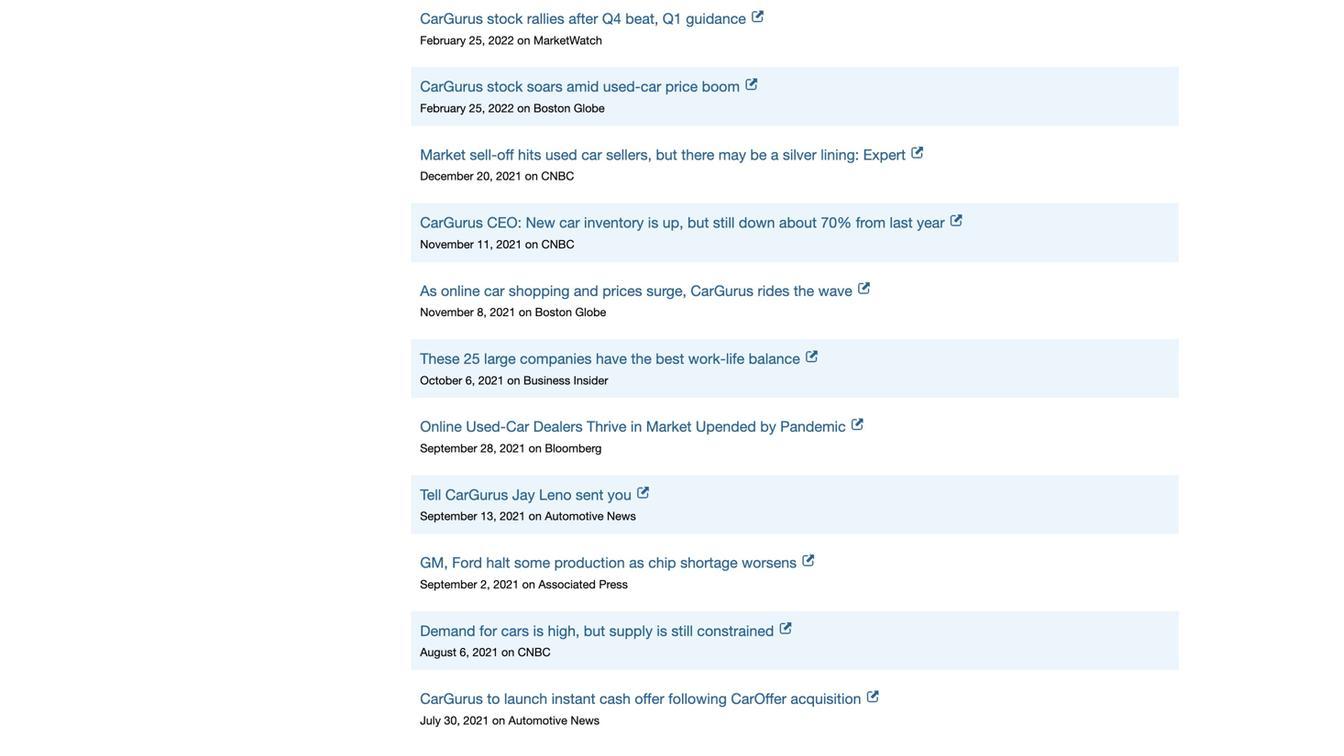 Task type: locate. For each thing, give the bounding box(es) containing it.
the left best
[[631, 350, 652, 367]]

shopping
[[509, 282, 570, 299]]

acquisition
[[791, 691, 862, 708]]

september down "tell" at the left
[[420, 510, 477, 523]]

1 vertical spatial boston
[[535, 306, 572, 319]]

on down to
[[492, 714, 506, 727]]

on down tell cargurus jay leno sent you
[[529, 510, 542, 523]]

2021 right 2,
[[494, 578, 519, 591]]

cnbc for car
[[542, 237, 575, 251]]

cargurus for cargurus to launch instant cash offer following caroffer acquisition
[[420, 691, 483, 708]]

2022 up off
[[489, 101, 514, 115]]

25
[[464, 350, 480, 367]]

on for large
[[507, 374, 520, 387]]

11,
[[477, 237, 493, 251]]

cnbc down "cars"
[[518, 646, 551, 659]]

cnbc down new
[[542, 237, 575, 251]]

cargurus left the rides
[[691, 282, 754, 299]]

1 vertical spatial but
[[688, 214, 709, 231]]

6, for demand
[[460, 646, 470, 659]]

balance
[[749, 350, 801, 367]]

25, for rallies
[[469, 33, 485, 47]]

but right high,
[[584, 623, 605, 640]]

year
[[917, 214, 945, 231]]

online used-car dealers thrive in market upended by pandemic link
[[420, 417, 1170, 437]]

2021 for jay
[[500, 510, 526, 523]]

cargurus ceo: new car inventory is up, but still down about 70% from last year
[[420, 214, 945, 231]]

is
[[648, 214, 659, 231], [533, 623, 544, 640], [657, 623, 668, 640]]

1 vertical spatial september
[[420, 510, 477, 523]]

news down you
[[607, 510, 636, 523]]

6, down 25 on the top of the page
[[466, 374, 475, 387]]

0 horizontal spatial news
[[571, 714, 600, 727]]

but right up,
[[688, 214, 709, 231]]

1 september from the top
[[420, 442, 477, 455]]

1 vertical spatial 2022
[[489, 101, 514, 115]]

price
[[666, 78, 698, 95]]

globe down amid on the left top of page
[[574, 101, 605, 115]]

september for tell
[[420, 510, 477, 523]]

the right the rides
[[794, 282, 815, 299]]

2021 down jay
[[500, 510, 526, 523]]

automotive
[[545, 510, 604, 523], [509, 714, 568, 727]]

0 vertical spatial stock
[[487, 10, 523, 27]]

cnbc down used
[[541, 169, 574, 183]]

wave
[[819, 282, 853, 299]]

0 vertical spatial market
[[420, 146, 466, 163]]

0 horizontal spatial still
[[672, 623, 693, 640]]

2 stock from the top
[[487, 78, 523, 95]]

february 25, 2022 on marketwatch
[[420, 33, 602, 47]]

but left 'there'
[[656, 146, 678, 163]]

news
[[607, 510, 636, 523], [571, 714, 600, 727]]

0 vertical spatial but
[[656, 146, 678, 163]]

0 vertical spatial the
[[794, 282, 815, 299]]

cargurus up 30,
[[420, 691, 483, 708]]

1 vertical spatial 6,
[[460, 646, 470, 659]]

on down soars
[[517, 101, 531, 115]]

work-
[[689, 350, 726, 367]]

20,
[[477, 169, 493, 183]]

0 vertical spatial news
[[607, 510, 636, 523]]

these 25 large companies have the best work-life balance link
[[420, 349, 1170, 369]]

2021 down large
[[479, 374, 504, 387]]

guidance
[[686, 10, 746, 27]]

following
[[669, 691, 727, 708]]

1 vertical spatial stock
[[487, 78, 523, 95]]

8,
[[477, 306, 487, 319]]

october 6, 2021 on business insider
[[420, 374, 608, 387]]

on down rallies
[[517, 33, 531, 47]]

gm,
[[420, 555, 448, 571]]

2 vertical spatial but
[[584, 623, 605, 640]]

may
[[719, 146, 747, 163]]

0 vertical spatial automotive
[[545, 510, 604, 523]]

high,
[[548, 623, 580, 640]]

expert
[[864, 146, 906, 163]]

2021 right 30,
[[464, 714, 489, 727]]

september down online in the bottom of the page
[[420, 442, 477, 455]]

0 vertical spatial cnbc
[[541, 169, 574, 183]]

september 2, 2021 on associated press
[[420, 578, 628, 591]]

have
[[596, 350, 627, 367]]

boston down shopping
[[535, 306, 572, 319]]

february for cargurus stock rallies after q4 beat, q1 guidance
[[420, 33, 466, 47]]

cargurus ceo: new car inventory is up, but still down about 70% from last year link
[[420, 212, 1170, 233]]

sent
[[576, 486, 604, 503]]

november down 'online'
[[420, 306, 474, 319]]

car up 8,
[[484, 282, 505, 299]]

globe for and
[[576, 306, 607, 319]]

0 vertical spatial 2022
[[489, 33, 514, 47]]

3 september from the top
[[420, 578, 477, 591]]

chip
[[649, 555, 677, 571]]

february 25, 2022 on boston globe
[[420, 101, 605, 115]]

2 horizontal spatial but
[[688, 214, 709, 231]]

0 vertical spatial boston
[[534, 101, 571, 115]]

still
[[713, 214, 735, 231], [672, 623, 693, 640]]

on down hits
[[525, 169, 538, 183]]

30,
[[444, 714, 460, 727]]

cargurus inside 'link'
[[445, 486, 508, 503]]

25, up the february 25, 2022 on boston globe
[[469, 33, 485, 47]]

1 vertical spatial november
[[420, 306, 474, 319]]

cargurus up february 25, 2022 on marketwatch in the left top of the page
[[420, 10, 483, 27]]

6, right august
[[460, 646, 470, 659]]

0 vertical spatial globe
[[574, 101, 605, 115]]

1 vertical spatial the
[[631, 350, 652, 367]]

1 vertical spatial news
[[571, 714, 600, 727]]

these 25 large companies have the best work-life balance
[[420, 350, 801, 367]]

6,
[[466, 374, 475, 387], [460, 646, 470, 659]]

0 vertical spatial february
[[420, 33, 466, 47]]

on for jay
[[529, 510, 542, 523]]

2 september from the top
[[420, 510, 477, 523]]

2 2022 from the top
[[489, 101, 514, 115]]

0 vertical spatial still
[[713, 214, 735, 231]]

1 horizontal spatial but
[[656, 146, 678, 163]]

and
[[574, 282, 599, 299]]

gm, ford halt some production as chip shortage worsens
[[420, 555, 797, 571]]

automotive down the sent on the bottom of the page
[[545, 510, 604, 523]]

cargurus up 13,
[[445, 486, 508, 503]]

0 vertical spatial november
[[420, 237, 474, 251]]

cargurus up the february 25, 2022 on boston globe
[[420, 78, 483, 95]]

stock for soars
[[487, 78, 523, 95]]

stock
[[487, 10, 523, 27], [487, 78, 523, 95]]

november 8, 2021 on boston globe
[[420, 306, 607, 319]]

but
[[656, 146, 678, 163], [688, 214, 709, 231], [584, 623, 605, 640]]

1 vertical spatial 25,
[[469, 101, 485, 115]]

globe down and
[[576, 306, 607, 319]]

1 horizontal spatial market
[[646, 418, 692, 435]]

market up december
[[420, 146, 466, 163]]

demand
[[420, 623, 476, 640]]

1 february from the top
[[420, 33, 466, 47]]

2 november from the top
[[420, 306, 474, 319]]

1 vertical spatial february
[[420, 101, 466, 115]]

2021 down for on the left bottom of page
[[473, 646, 498, 659]]

constrained
[[697, 623, 774, 640]]

1 horizontal spatial news
[[607, 510, 636, 523]]

on down large
[[507, 374, 520, 387]]

marketwatch
[[534, 33, 602, 47]]

is left up,
[[648, 214, 659, 231]]

last
[[890, 214, 913, 231]]

cnbc
[[541, 169, 574, 183], [542, 237, 575, 251], [518, 646, 551, 659]]

bloomberg
[[545, 442, 602, 455]]

2 february from the top
[[420, 101, 466, 115]]

0 vertical spatial 6,
[[466, 374, 475, 387]]

2 vertical spatial september
[[420, 578, 477, 591]]

2021 down off
[[496, 169, 522, 183]]

car
[[641, 78, 662, 95], [582, 146, 602, 163], [560, 214, 580, 231], [484, 282, 505, 299]]

on down some
[[522, 578, 535, 591]]

stock up february 25, 2022 on marketwatch in the left top of the page
[[487, 10, 523, 27]]

2021 for halt
[[494, 578, 519, 591]]

stock up the february 25, 2022 on boston globe
[[487, 78, 523, 95]]

november for cargurus
[[420, 237, 474, 251]]

sell-
[[470, 146, 497, 163]]

automotive down launch
[[509, 714, 568, 727]]

associated
[[539, 578, 596, 591]]

1 horizontal spatial still
[[713, 214, 735, 231]]

on down shopping
[[519, 306, 532, 319]]

car right used
[[582, 146, 602, 163]]

1 vertical spatial still
[[672, 623, 693, 640]]

1 2022 from the top
[[489, 33, 514, 47]]

2021
[[496, 169, 522, 183], [497, 237, 522, 251], [490, 306, 516, 319], [479, 374, 504, 387], [500, 442, 526, 455], [500, 510, 526, 523], [494, 578, 519, 591], [473, 646, 498, 659], [464, 714, 489, 727]]

gm, ford halt some production as chip shortage worsens link
[[420, 553, 1170, 574]]

2021 down the car at bottom
[[500, 442, 526, 455]]

1 vertical spatial cnbc
[[542, 237, 575, 251]]

cargurus to launch instant cash offer following caroffer acquisition link
[[420, 689, 1170, 710]]

car
[[506, 418, 530, 435]]

2021 for off
[[496, 169, 522, 183]]

1 vertical spatial market
[[646, 418, 692, 435]]

2021 down ceo:
[[497, 237, 522, 251]]

25, up sell-
[[469, 101, 485, 115]]

2022 left marketwatch
[[489, 33, 514, 47]]

0 horizontal spatial market
[[420, 146, 466, 163]]

november left 11,
[[420, 237, 474, 251]]

september
[[420, 442, 477, 455], [420, 510, 477, 523], [420, 578, 477, 591]]

automotive for instant
[[509, 714, 568, 727]]

2021 right 8,
[[490, 306, 516, 319]]

0 vertical spatial 25,
[[469, 33, 485, 47]]

market sell-off hits used car sellers, but there may be a silver lining: expert link
[[420, 144, 1170, 165]]

1 vertical spatial automotive
[[509, 714, 568, 727]]

be
[[751, 146, 767, 163]]

off
[[497, 146, 514, 163]]

1 horizontal spatial the
[[794, 282, 815, 299]]

still left down
[[713, 214, 735, 231]]

dealers
[[534, 418, 583, 435]]

on down "cars"
[[502, 646, 515, 659]]

cargurus
[[420, 10, 483, 27], [420, 78, 483, 95], [420, 214, 483, 231], [691, 282, 754, 299], [445, 486, 508, 503], [420, 691, 483, 708]]

0 vertical spatial september
[[420, 442, 477, 455]]

september down gm,
[[420, 578, 477, 591]]

1 november from the top
[[420, 237, 474, 251]]

2021 for large
[[479, 374, 504, 387]]

online used-car dealers thrive in market upended by pandemic
[[420, 418, 846, 435]]

car right new
[[560, 214, 580, 231]]

upended
[[696, 418, 756, 435]]

september for online
[[420, 442, 477, 455]]

december 20, 2021 on cnbc
[[420, 169, 574, 183]]

market right in
[[646, 418, 692, 435]]

boston down soars
[[534, 101, 571, 115]]

13,
[[481, 510, 497, 523]]

2 25, from the top
[[469, 101, 485, 115]]

shortage
[[681, 555, 738, 571]]

1 vertical spatial globe
[[576, 306, 607, 319]]

news down the instant
[[571, 714, 600, 727]]

still right supply
[[672, 623, 693, 640]]

1 stock from the top
[[487, 10, 523, 27]]

0 horizontal spatial the
[[631, 350, 652, 367]]

halt
[[486, 555, 510, 571]]

cargurus up 11,
[[420, 214, 483, 231]]

on for rallies
[[517, 33, 531, 47]]

caroffer
[[731, 691, 787, 708]]

still for but
[[713, 214, 735, 231]]

market sell-off hits used car sellers, but there may be a silver lining: expert
[[420, 146, 906, 163]]

still for is
[[672, 623, 693, 640]]

on down new
[[525, 237, 538, 251]]

2 vertical spatial cnbc
[[518, 646, 551, 659]]

on down the car at bottom
[[529, 442, 542, 455]]

news for sent
[[607, 510, 636, 523]]

1 25, from the top
[[469, 33, 485, 47]]



Task type: vqa. For each thing, say whether or not it's contained in the screenshot.
sport
no



Task type: describe. For each thing, give the bounding box(es) containing it.
prices
[[603, 282, 643, 299]]

online
[[420, 418, 462, 435]]

25, for soars
[[469, 101, 485, 115]]

cargurus for cargurus stock rallies after q4 beat, q1 guidance
[[420, 10, 483, 27]]

automotive for leno
[[545, 510, 604, 523]]

on for soars
[[517, 101, 531, 115]]

news for cash
[[571, 714, 600, 727]]

jay
[[512, 486, 535, 503]]

leno
[[539, 486, 572, 503]]

on for cars
[[502, 646, 515, 659]]

tell
[[420, 486, 441, 503]]

2021 for new
[[497, 237, 522, 251]]

cnbc for is
[[518, 646, 551, 659]]

down
[[739, 214, 775, 231]]

for
[[480, 623, 497, 640]]

thrive
[[587, 418, 627, 435]]

after
[[569, 10, 598, 27]]

november for as
[[420, 306, 474, 319]]

as
[[420, 282, 437, 299]]

on for car
[[529, 442, 542, 455]]

is right supply
[[657, 623, 668, 640]]

cargurus to launch instant cash offer following caroffer acquisition
[[420, 691, 862, 708]]

on for halt
[[522, 578, 535, 591]]

cargurus stock rallies after q4 beat, q1 guidance
[[420, 10, 746, 27]]

but for still
[[688, 214, 709, 231]]

august
[[420, 646, 457, 659]]

companies
[[520, 350, 592, 367]]

press
[[599, 578, 628, 591]]

beat,
[[626, 10, 659, 27]]

cars
[[501, 623, 529, 640]]

globe for used-
[[574, 101, 605, 115]]

october
[[420, 374, 462, 387]]

cargurus stock soars amid used-car price boom
[[420, 78, 740, 95]]

boom
[[702, 78, 740, 95]]

2021 for launch
[[464, 714, 489, 727]]

is inside the cargurus ceo: new car inventory is up, but still down about 70% from last year link
[[648, 214, 659, 231]]

some
[[514, 555, 550, 571]]

these
[[420, 350, 460, 367]]

july 30, 2021 on automotive news
[[420, 714, 600, 727]]

used-
[[603, 78, 641, 95]]

but for there
[[656, 146, 678, 163]]

silver
[[783, 146, 817, 163]]

business
[[524, 374, 571, 387]]

cargurus for cargurus ceo: new car inventory is up, but still down about 70% from last year
[[420, 214, 483, 231]]

6, for these
[[466, 374, 475, 387]]

about
[[779, 214, 817, 231]]

december
[[420, 169, 474, 183]]

boston for shopping
[[535, 306, 572, 319]]

amid
[[567, 78, 599, 95]]

new
[[526, 214, 556, 231]]

cnbc for hits
[[541, 169, 574, 183]]

july
[[420, 714, 441, 727]]

2022 for rallies
[[489, 33, 514, 47]]

september 28, 2021 on bloomberg
[[420, 442, 602, 455]]

70%
[[821, 214, 852, 231]]

surge,
[[647, 282, 687, 299]]

tell cargurus jay leno sent you link
[[420, 485, 1170, 506]]

on for off
[[525, 169, 538, 183]]

demand for cars is high, but supply is still constrained
[[420, 623, 774, 640]]

offer
[[635, 691, 665, 708]]

a
[[771, 146, 779, 163]]

launch
[[504, 691, 548, 708]]

by
[[761, 418, 777, 435]]

ford
[[452, 555, 482, 571]]

as online car shopping and prices surge, cargurus rides the wave link
[[420, 280, 1170, 301]]

on for new
[[525, 237, 538, 251]]

on for launch
[[492, 714, 506, 727]]

large
[[484, 350, 516, 367]]

supply
[[610, 623, 653, 640]]

cargurus stock rallies after q4 beat, q1 guidance link
[[420, 8, 1170, 29]]

2021 for cars
[[473, 646, 498, 659]]

best
[[656, 350, 685, 367]]

pandemic
[[781, 418, 846, 435]]

as online car shopping and prices surge, cargurus rides the wave
[[420, 282, 853, 299]]

soars
[[527, 78, 563, 95]]

cargurus for cargurus stock soars amid used-car price boom
[[420, 78, 483, 95]]

boston for amid
[[534, 101, 571, 115]]

2021 for car
[[490, 306, 516, 319]]

2021 for car
[[500, 442, 526, 455]]

demand for cars is high, but supply is still constrained link
[[420, 621, 1170, 642]]

rallies
[[527, 10, 565, 27]]

february for cargurus stock soars amid used-car price boom
[[420, 101, 466, 115]]

used-
[[466, 418, 506, 435]]

september 13, 2021 on automotive news
[[420, 510, 636, 523]]

november 11, 2021 on cnbc
[[420, 237, 575, 251]]

cargurus stock soars amid used-car price boom link
[[420, 76, 1170, 97]]

on for car
[[519, 306, 532, 319]]

production
[[555, 555, 625, 571]]

online
[[441, 282, 480, 299]]

used
[[546, 146, 578, 163]]

to
[[487, 691, 500, 708]]

2022 for soars
[[489, 101, 514, 115]]

september for gm,
[[420, 578, 477, 591]]

car left price
[[641, 78, 662, 95]]

q1
[[663, 10, 682, 27]]

sellers,
[[606, 146, 652, 163]]

insider
[[574, 374, 608, 387]]

stock for rallies
[[487, 10, 523, 27]]

2,
[[481, 578, 490, 591]]

cash
[[600, 691, 631, 708]]

in
[[631, 418, 642, 435]]

tell cargurus jay leno sent you
[[420, 486, 632, 503]]

is right "cars"
[[533, 623, 544, 640]]

0 horizontal spatial but
[[584, 623, 605, 640]]



